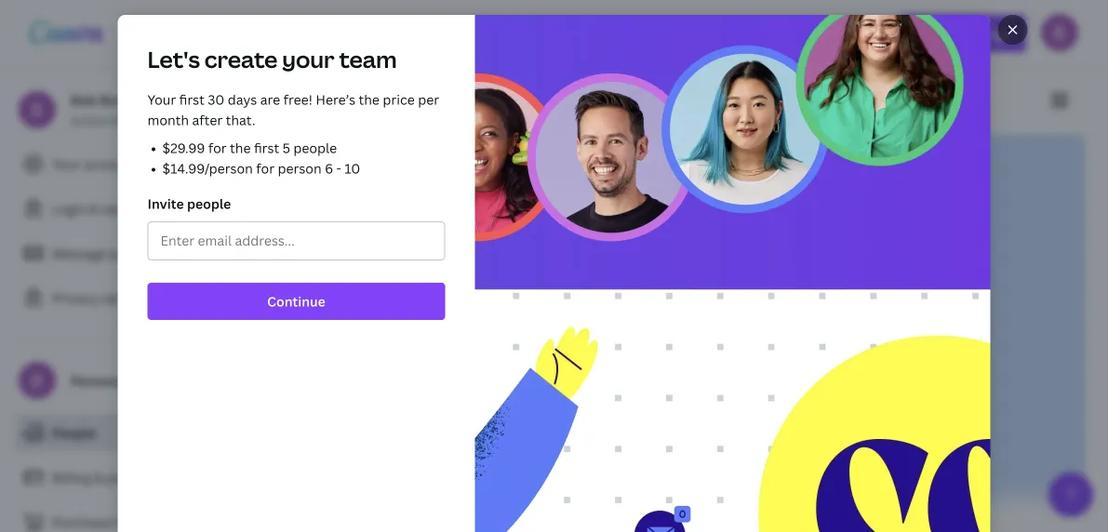 Task type: locate. For each thing, give the bounding box(es) containing it.
first left 5
[[254, 139, 279, 157]]

let's
[[148, 44, 200, 74]]

publish
[[461, 460, 508, 478]]

team up "price"
[[339, 44, 397, 74]]

days!
[[505, 404, 539, 422]]

1 vertical spatial &
[[94, 469, 103, 486]]

login & security
[[52, 200, 152, 217]]

1 horizontal spatial people
[[294, 139, 337, 157]]

0 vertical spatial your
[[148, 91, 176, 108]]

30 left days!
[[485, 404, 502, 422]]

2 vertical spatial people
[[378, 365, 434, 388]]

the up and
[[431, 440, 452, 458]]

with
[[531, 365, 566, 388]]

first
[[179, 91, 205, 108], [254, 139, 279, 157]]

1 vertical spatial 30
[[485, 404, 502, 422]]

your up month
[[148, 91, 176, 108]]

people up billing
[[52, 424, 96, 442]]

0 horizontal spatial 30
[[208, 91, 225, 108]]

& right "login"
[[89, 200, 98, 217]]

free!
[[284, 91, 313, 108]]

on
[[325, 481, 341, 498]]

&
[[89, 200, 98, 217], [94, 469, 103, 486]]

30
[[208, 91, 225, 108], [485, 404, 502, 422]]

people up ,
[[378, 365, 434, 388]]

features
[[354, 440, 406, 458]]

0 vertical spatial list
[[148, 138, 445, 179]]

across
[[385, 481, 426, 498]]

your account link
[[15, 145, 242, 182]]

10
[[345, 160, 360, 177]]

your
[[148, 91, 176, 108], [52, 155, 81, 173]]

0 vertical spatial team
[[339, 44, 397, 74]]

one
[[573, 460, 597, 478]]

1 horizontal spatial your
[[148, 91, 176, 108]]

people down $14.99/person
[[187, 195, 231, 213]]

privacy
[[52, 289, 99, 307]]

0 horizontal spatial first
[[179, 91, 205, 108]]

team
[[339, 44, 397, 74], [496, 440, 528, 458]]

for up review,
[[409, 440, 427, 458]]

1 horizontal spatial team
[[496, 440, 528, 458]]

–
[[511, 460, 518, 478]]

the left "price"
[[359, 91, 380, 108]]

the down that.
[[230, 139, 251, 157]]

for left person
[[256, 160, 275, 177]]

0 vertical spatial first
[[179, 91, 205, 108]]

for
[[208, 139, 227, 157], [256, 160, 275, 177], [464, 404, 482, 422], [409, 440, 427, 458]]

design
[[473, 365, 527, 388]]

per
[[418, 91, 439, 108]]

brand
[[345, 481, 382, 498]]

and
[[434, 460, 458, 478]]

invite people
[[148, 195, 231, 213]]

team up –
[[496, 440, 528, 458]]

list containing $29.99 for the first 5 people
[[148, 138, 445, 179]]

premium features for the whole team ideate, create, review, and publish – all from one platform stay on brand across everyone's designs
[[294, 440, 655, 498]]

billing & plans link
[[15, 459, 242, 496]]

$14.99/person
[[162, 160, 253, 177]]

1 horizontal spatial first
[[254, 139, 279, 157]]

1 vertical spatial people
[[52, 424, 96, 442]]

you
[[438, 365, 469, 388]]

30 up after
[[208, 91, 225, 108]]

first up after
[[179, 91, 205, 108]]

top level navigation element
[[127, 15, 711, 52]]

people left (1) at the top
[[257, 89, 313, 112]]

purchase
[[52, 513, 110, 531]]

team inside premium features for the whole team ideate, create, review, and publish – all from one platform stay on brand across everyone's designs
[[496, 440, 528, 458]]

your inside your account link
[[52, 155, 81, 173]]

1 vertical spatial first
[[254, 139, 279, 157]]

1 vertical spatial people
[[187, 195, 231, 213]]

first inside "your first 30 days are free! here's the price per month after that."
[[179, 91, 205, 108]]

invite
[[148, 195, 184, 213]]

your
[[282, 44, 335, 74]]

days
[[228, 91, 257, 108]]

preferences
[[109, 244, 185, 262]]

for right free
[[464, 404, 482, 422]]

whole
[[455, 440, 492, 458]]

plans
[[106, 469, 140, 486]]

your account
[[52, 155, 135, 173]]

continue
[[267, 293, 326, 310]]

in
[[327, 365, 342, 388]]

list containing premium features for the whole team
[[279, 438, 1064, 500]]

0 horizontal spatial your
[[52, 155, 81, 173]]

history
[[113, 513, 158, 531]]

& for billing
[[94, 469, 103, 486]]

$29.99 for the first 5 people $14.99/person for person 6 - 10
[[162, 139, 360, 177]]

0 horizontal spatial team
[[339, 44, 397, 74]]

people up 6
[[294, 139, 337, 157]]

0 vertical spatial &
[[89, 200, 98, 217]]

your left the account
[[52, 155, 81, 173]]

1 vertical spatial team
[[496, 440, 528, 458]]

price
[[383, 91, 415, 108]]

2 horizontal spatial people
[[378, 365, 434, 388]]

people
[[294, 139, 337, 157], [187, 195, 231, 213], [378, 365, 434, 388]]

your inside "your first 30 days are free! here's the price per month after that."
[[148, 91, 176, 108]]

,
[[407, 404, 410, 422]]

people
[[257, 89, 313, 112], [52, 424, 96, 442]]

bob
[[71, 91, 96, 108]]

list
[[148, 138, 445, 179], [279, 438, 1064, 500]]

1 vertical spatial your
[[52, 155, 81, 173]]

people for people (1)
[[257, 89, 313, 112]]

message preferences link
[[15, 235, 242, 272]]

1 vertical spatial list
[[279, 438, 1064, 500]]

b0bth3builder2k23@gmail.com
[[71, 111, 268, 129]]

0 horizontal spatial people
[[187, 195, 231, 213]]

month
[[148, 111, 189, 129]]

the
[[359, 91, 380, 108], [230, 139, 251, 157], [346, 365, 374, 388], [431, 440, 452, 458]]

0 horizontal spatial people
[[52, 424, 96, 442]]

0 vertical spatial 30
[[208, 91, 225, 108]]

& left plans
[[94, 469, 103, 486]]

account
[[84, 155, 135, 173]]

your for your account
[[52, 155, 81, 173]]

bring
[[279, 365, 323, 388]]

0 vertical spatial people
[[294, 139, 337, 157]]

1 horizontal spatial people
[[257, 89, 313, 112]]

your for your first 30 days are free! here's the price per month after that.
[[148, 91, 176, 108]]

premium
[[294, 440, 351, 458]]

0 vertical spatial people
[[257, 89, 313, 112]]

review,
[[387, 460, 431, 478]]

all
[[521, 460, 536, 478]]



Task type: describe. For each thing, give the bounding box(es) containing it.
privacy settings
[[52, 289, 152, 307]]

purchase history link
[[15, 504, 242, 532]]

for inside premium features for the whole team ideate, create, review, and publish – all from one platform stay on brand across everyone's designs
[[409, 440, 427, 458]]

are
[[260, 91, 280, 108]]

1 horizontal spatial 30
[[485, 404, 502, 422]]

people (1)
[[257, 89, 338, 112]]

everyone's
[[429, 481, 497, 498]]

the inside premium features for the whole team ideate, create, review, and publish – all from one platform stay on brand across everyone's designs
[[431, 440, 452, 458]]

people inside $29.99 for the first 5 people $14.99/person for person 6 - 10
[[294, 139, 337, 157]]

continue button
[[148, 283, 445, 320]]

people link
[[15, 414, 242, 451]]

, it's free for 30 days!
[[407, 404, 539, 422]]

security
[[101, 200, 152, 217]]

that.
[[226, 111, 256, 129]]

create
[[205, 44, 278, 74]]

first inside $29.99 for the first 5 people $14.99/person for person 6 - 10
[[254, 139, 279, 157]]

settings
[[102, 289, 152, 307]]

people for people
[[52, 424, 96, 442]]

login & security link
[[15, 190, 242, 227]]

(1)
[[317, 89, 338, 112]]

it's
[[413, 404, 432, 422]]

message
[[52, 244, 106, 262]]

let's create your team
[[148, 44, 397, 74]]

message preferences
[[52, 244, 185, 262]]

30 inside "your first 30 days are free! here's the price per month after that."
[[208, 91, 225, 108]]

bring in the people you design with
[[279, 365, 566, 388]]

$29.99
[[162, 139, 205, 157]]

the inside "your first 30 days are free! here's the price per month after that."
[[359, 91, 380, 108]]

free
[[435, 404, 461, 422]]

bob builder b0bth3builder2k23@gmail.com
[[71, 91, 268, 129]]

Email to invite text field
[[161, 223, 432, 259]]

here's
[[316, 91, 356, 108]]

billing
[[52, 469, 91, 486]]

login
[[52, 200, 86, 217]]

billing & plans
[[52, 469, 140, 486]]

after
[[192, 111, 223, 129]]

-
[[337, 160, 341, 177]]

the inside $29.99 for the first 5 people $14.99/person for person 6 - 10
[[230, 139, 251, 157]]

your first 30 days are free! here's the price per month after that.
[[148, 91, 439, 129]]

6
[[325, 160, 333, 177]]

platform
[[600, 460, 655, 478]]

the right in
[[346, 365, 374, 388]]

5
[[283, 139, 290, 157]]

from
[[540, 460, 570, 478]]

purchase history
[[52, 513, 158, 531]]

& for login
[[89, 200, 98, 217]]

builder
[[99, 91, 146, 108]]

personal
[[71, 372, 126, 390]]

create,
[[340, 460, 383, 478]]

for up $14.99/person
[[208, 139, 227, 157]]

privacy settings link
[[15, 279, 242, 317]]

designs
[[501, 481, 548, 498]]

person
[[278, 160, 322, 177]]

ideate,
[[294, 460, 337, 478]]

stay
[[294, 481, 322, 498]]



Task type: vqa. For each thing, say whether or not it's contained in the screenshot.
SEARCH search box
no



